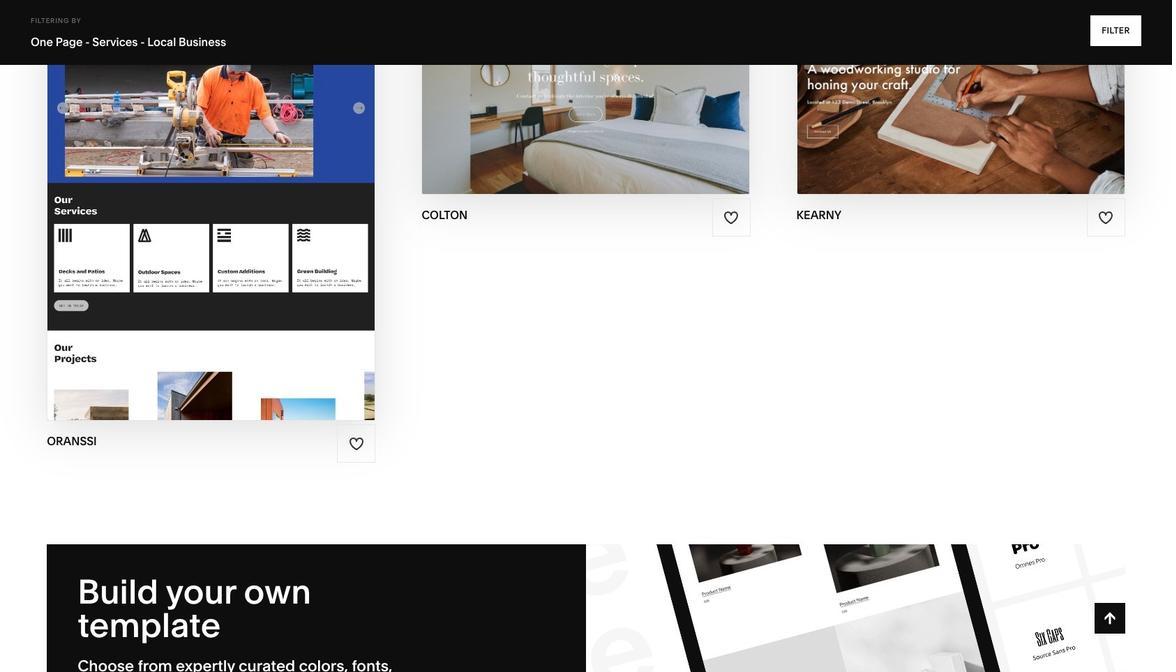 Task type: locate. For each thing, give the bounding box(es) containing it.
kearny image
[[798, 0, 1125, 194]]

back to top image
[[1103, 611, 1118, 626]]

add oranssi to your favorites list image
[[349, 436, 364, 452]]

preview of building your own template image
[[586, 544, 1126, 672]]



Task type: describe. For each thing, give the bounding box(es) containing it.
add kearny to your favorites list image
[[1099, 210, 1114, 225]]

colton image
[[423, 0, 750, 194]]

oranssi image
[[48, 0, 375, 420]]



Task type: vqa. For each thing, say whether or not it's contained in the screenshot.
'Add Kearny to your favorites list' icon
yes



